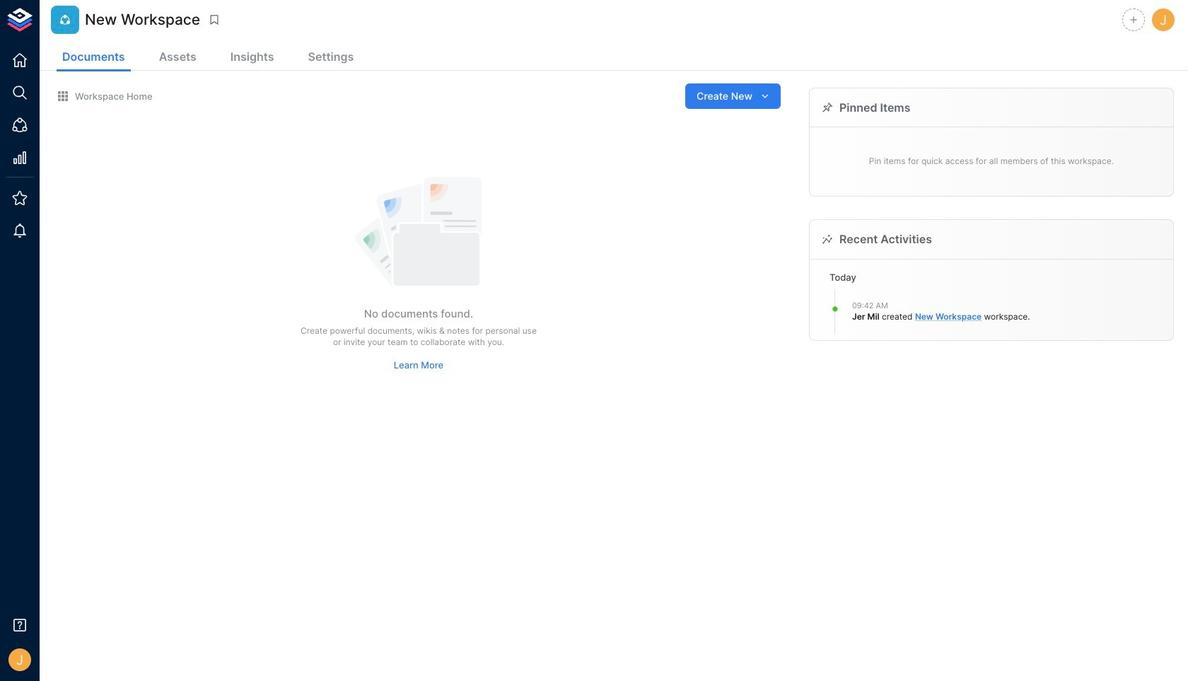 Task type: vqa. For each thing, say whether or not it's contained in the screenshot.
go back image
no



Task type: describe. For each thing, give the bounding box(es) containing it.
bookmark image
[[208, 13, 221, 26]]



